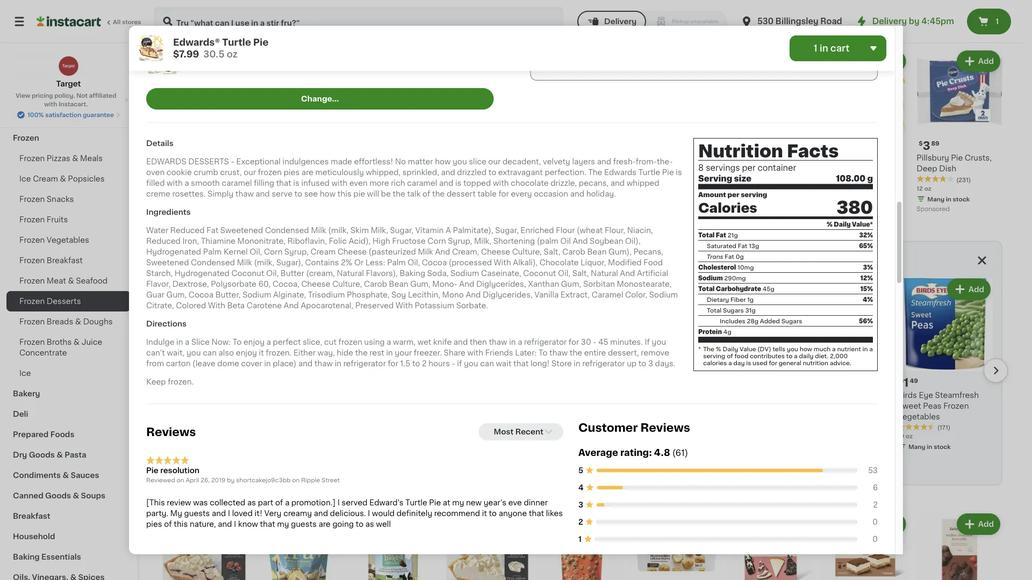 Task type: vqa. For each thing, say whether or not it's contained in the screenshot.
Tis
no



Task type: locate. For each thing, give the bounding box(es) containing it.
gum, up lecithin,
[[410, 280, 430, 288]]

2 vertical spatial how
[[800, 346, 812, 352]]

8 right billingsley
[[822, 13, 826, 19]]

directions
[[146, 320, 187, 328]]

1 horizontal spatial sugar,
[[495, 227, 519, 234]]

desserts inside the edwards® edwards singles desserts key lime pie slices 2pk
[[757, 165, 791, 173]]

1 horizontal spatial baking
[[400, 270, 425, 277]]

oz
[[560, 13, 567, 19], [828, 13, 835, 19], [646, 13, 653, 19], [171, 23, 178, 29], [265, 23, 272, 29], [454, 23, 461, 29], [733, 23, 740, 29], [374, 23, 382, 29], [926, 23, 933, 29], [227, 50, 238, 59], [203, 61, 212, 68], [554, 175, 561, 181], [641, 176, 648, 182], [452, 186, 459, 192], [837, 186, 844, 192], [924, 186, 931, 192], [171, 196, 178, 202], [739, 196, 746, 202], [359, 196, 366, 202], [188, 434, 195, 440], [607, 434, 615, 440], [906, 434, 913, 440]]

0 horizontal spatial (231)
[[484, 177, 499, 183]]

oil
[[560, 237, 571, 245]]

0 vertical spatial reduced
[[170, 227, 205, 234]]

place)
[[273, 360, 296, 368]]

2 vertical spatial ice
[[420, 392, 432, 399]]

1 horizontal spatial per
[[742, 164, 756, 172]]

culture,
[[512, 248, 542, 256], [332, 280, 362, 288]]

butter, inside sara lee pound cake, all butter, family size 16 oz
[[645, 165, 670, 173]]

instacart logo image
[[37, 15, 101, 28]]

if up remove
[[645, 339, 650, 346]]

2 on from the left
[[292, 478, 300, 484]]

edwards® hershey's chocolate créme pie image
[[146, 43, 178, 75]]

anyone
[[499, 510, 527, 518]]

(61) inside product group
[[579, 166, 590, 172]]

frozen inside frozen broths & juice concentrate
[[19, 339, 45, 346]]

instacart.
[[59, 101, 88, 107]]

pecans,
[[633, 248, 663, 256]]

0 vertical spatial (115)
[[484, 15, 498, 21]]

edward's
[[369, 499, 404, 507]]

are inside [this review was collected as part of a promotion.] i served edward's turtle pie at my new year's eve dinner party.  my guests and i loved it! very creamy and delicious.  i would definitely recommend it to anyone that likes pies of this nature, and i know that my guests are going to as well
[[319, 521, 330, 528]]

2 natural from the left
[[591, 270, 618, 277]]

hide
[[337, 349, 353, 357]]

party.
[[146, 510, 168, 518]]

bean
[[587, 248, 607, 256], [389, 280, 408, 288]]

are inside edwards desserts - exceptional indulgences made effortless! no matter how you slice our decadent, velvety layers and fresh-from-the- oven cookie crumb crust, our frozen pies are meticulously whipped, sprinkled, and drizzled to extravagant perfection. the edwards turtle pie is filled with a smooth caramel filling that is infused with even more rich caramel and is topped with chocolate drizzle, pecans, and whipped creme rosettes. simply thaw and serve to see how this pie will be the talk of the dessert table for every occasion and holiday.
[[301, 169, 313, 176]]

99 inside the $ 3 99
[[186, 378, 194, 384]]

all inside all stores link
[[113, 19, 121, 25]]

frozen for frozen vegetables
[[19, 237, 45, 244]]

1 in cart field
[[790, 35, 886, 61]]

for down contributes
[[769, 360, 777, 366]]

birds up broccoli
[[275, 392, 294, 399]]

food
[[644, 259, 663, 266]]

refrigerator up 'long!'
[[524, 339, 567, 346]]

gum, up extract,
[[561, 280, 581, 288]]

cream inside "snickers ice cream bars box"
[[434, 392, 459, 399]]

2 coconut from the left
[[523, 270, 556, 277]]

1 horizontal spatial this
[[337, 190, 351, 198]]

and down drizzle,
[[570, 190, 584, 198]]

2 (690) from the top
[[201, 188, 217, 194]]

goods for canned
[[45, 492, 71, 500]]

more
[[369, 179, 389, 187]]

6 for 6
[[873, 484, 878, 492]]

6.5 down lime at top
[[728, 196, 737, 202]]

2 horizontal spatial many
[[927, 196, 944, 202]]

$ for $ 7 edwards® hershey's chocolate créme pie
[[824, 141, 828, 147]]

delivery for delivery
[[604, 18, 637, 25]]

(61) inside the average rating: 4.8 (61)
[[672, 449, 688, 458]]

8 down cake,
[[698, 164, 704, 172]]

frozen left pizzas
[[19, 155, 45, 162]]

liquor,
[[581, 259, 606, 266]]

condensed
[[265, 227, 309, 234], [191, 259, 235, 266]]

chocolate inside water reduced fat sweetened condensed milk (milk, skim milk, sugar, vitamin a palmitate), sugar, enriched flour (wheat flour, niacin, reduced iron, thiamine mononitrate, riboflavin, folic acid), high fructose corn syrup, milk, shortening (palm oil and soybean oil), hydrogenated palm kernel oil, corn syrup, cream cheese (pasteurized milk and cream, cheese culture, salt, carob bean gum), pecans, sweetened condensed milk (milk, sugar), contains 2% or less: palm oil, cocoa (processed with alkali), chocolate liquor, modified food starch, hydrogenated coconut oil, butter (cream, natural flavors), baking soda, sodium caseinate, coconut oil, salt, natural and artificial flavor, dextrose, polysorbate 60, cocoa, cheese culture, carob bean gum, mono- and diglycerides, xanthan gum, sorbitan monostearate, guar gum, cocoa butter, sodium alginate, trisodium phosphate, soy lecithin, mono and diglycerides, vanilla extract, caramel color, sodium citrate, colored with beta carotene and apocarotenal, preserved with potassium sorbate.
[[540, 259, 579, 266]]

per up calories
[[728, 192, 739, 198]]

1 horizontal spatial milk,
[[474, 237, 491, 245]]

99 inside $ 6 99
[[176, 141, 184, 147]]

this left pie
[[337, 190, 351, 198]]

section
[[161, 241, 1008, 486]]

guar
[[146, 291, 164, 299]]

sprinkled,
[[402, 169, 439, 176]]

eye up broccoli
[[296, 392, 310, 399]]

chocolate down with...
[[264, 50, 303, 58]]

2 coffee from the top
[[690, 413, 716, 421]]

product group containing ★★★★★
[[917, 0, 1002, 40]]

edwards® inside edwards® turtle pie $7.99 30.5 oz
[[173, 38, 220, 47]]

0 vertical spatial it
[[259, 349, 264, 357]]

ice inside "snickers ice cream bars box"
[[420, 392, 432, 399]]

and down collected
[[212, 510, 226, 518]]

caramel down "sprinkled,"
[[407, 179, 437, 187]]

%
[[827, 221, 833, 227], [716, 346, 721, 352]]

guests down creamy
[[291, 521, 317, 528]]

0 horizontal spatial baking
[[13, 554, 40, 561]]

item carousel region
[[171, 272, 1008, 481]]

service type group
[[577, 11, 727, 32]]

1 vertical spatial salt,
[[572, 270, 589, 277]]

pie
[[353, 190, 365, 198]]

oz inside edwards® turtle pie $7.99 30.5 oz
[[227, 50, 238, 59]]

caramel
[[592, 291, 623, 299]]

frozen down callender's
[[210, 165, 235, 173]]

1 horizontal spatial hershey's
[[861, 154, 899, 162]]

crusts, inside product group
[[493, 154, 520, 162]]

1 horizontal spatial (114)
[[862, 177, 875, 183]]

dessert inside marie callender's pumpkin pie frozen dessert
[[161, 176, 191, 183]]

polysorbate
[[211, 280, 256, 288]]

2 (2.91k) from the left
[[956, 15, 977, 21]]

2 topping from the left
[[830, 413, 860, 421]]

meat up 100%
[[13, 94, 33, 101]]

2019
[[211, 478, 225, 484]]

palm down (pasteurized
[[387, 259, 406, 266]]

2 caramel from the left
[[407, 179, 437, 187]]

sugars right "added"
[[781, 318, 802, 324]]

% up calories
[[716, 346, 721, 352]]

38
[[256, 23, 264, 29], [917, 23, 925, 29]]

many inside 'item carousel' region
[[908, 445, 925, 450]]

2 left each
[[256, 176, 259, 182]]

1 pillsbury from the left
[[445, 154, 477, 162]]

birds
[[275, 392, 294, 399], [898, 392, 917, 399]]

the left dessert
[[432, 190, 445, 198]]

0 horizontal spatial steamfresh
[[312, 392, 356, 399]]

1 crusts, from the left
[[493, 154, 520, 162]]

coconut down bought at top left
[[231, 270, 264, 277]]

0 horizontal spatial dairy
[[13, 53, 34, 60]]

pies down day
[[284, 169, 300, 176]]

frozen. inside 'indulge in a slice now: to enjoy a perfect slice, cut frozen using a warm, wet knife and then thaw in a refrigerator for 30 - 45 minutes. if you can't wait, you can also enjoy it frozen. either way, hide the rest in your freezer. share with friends later: to thaw the entire dessert, remove from carton (leave dome cover in place) and thaw in refrigerator for 1.5 to 2 hours - if you can wait that long! store in refrigerator up to 3 days.'
[[266, 349, 292, 357]]

steamfresh inside birds eye steamfresh sweet peas frozen vegetables
[[935, 392, 979, 399]]

1 horizontal spatial pillsbury
[[917, 154, 949, 162]]

product group containing edwards® turtle pie
[[539, 49, 625, 182]]

product group containing 7
[[822, 49, 908, 193]]

x inside 'item carousel' region
[[592, 434, 595, 440]]

ice up 'frozen snacks'
[[19, 175, 31, 183]]

are left "going"
[[319, 521, 330, 528]]

1 horizontal spatial original
[[835, 403, 864, 410]]

6 inside 'item carousel' region
[[586, 434, 590, 440]]

1 vertical spatial frozen.
[[168, 378, 194, 386]]

product group
[[822, 0, 908, 30], [917, 0, 1002, 40], [161, 49, 247, 213], [256, 49, 341, 183], [350, 49, 436, 204], [445, 49, 530, 206], [539, 49, 625, 182], [633, 49, 719, 183], [728, 49, 814, 204], [822, 49, 908, 193], [917, 49, 1002, 215], [171, 277, 266, 441], [275, 277, 370, 441], [379, 277, 474, 430], [482, 277, 578, 420], [586, 277, 681, 441], [690, 277, 785, 441], [794, 277, 889, 474], [898, 277, 993, 454], [161, 512, 247, 581], [256, 512, 341, 581], [350, 512, 436, 581], [445, 512, 530, 581], [539, 512, 625, 581], [633, 512, 719, 581], [728, 512, 814, 581], [822, 512, 908, 581], [917, 512, 1002, 581]]

0 vertical spatial frozen
[[258, 169, 282, 176]]

chocolate
[[511, 179, 549, 187]]

sugar, up the shortening
[[495, 227, 519, 234]]

edwards for edwards® edwards singles desserts key lime pie slices 2pk
[[767, 154, 799, 162]]

carob down flavors),
[[364, 280, 387, 288]]

total
[[698, 232, 715, 238], [698, 286, 715, 292], [707, 307, 721, 313]]

delivery for delivery by 4:45pm
[[872, 17, 907, 25]]

dairy down wip
[[202, 403, 222, 410]]

créme inside $ 7 edwards® hershey's chocolate créme pie
[[863, 165, 889, 173]]

1 horizontal spatial edwards
[[604, 169, 637, 176]]

1 horizontal spatial créme
[[863, 165, 889, 173]]

8 oz inside button
[[822, 13, 835, 19]]

1 caramel from the left
[[222, 179, 252, 187]]

0 horizontal spatial hershey's
[[224, 50, 262, 58]]

vegetables for birds eye steamfresh sweet peas frozen vegetables
[[898, 413, 940, 421]]

1 vertical spatial total
[[698, 286, 715, 292]]

1 deep from the left
[[445, 165, 465, 173]]

17.8 oz
[[633, 13, 653, 19]]

it inside [this review was collected as part of a promotion.] i served edward's turtle pie at my new year's eve dinner party.  my guests and i loved it! very creamy and delicious.  i would definitely recommend it to anyone that likes pies of this nature, and i know that my guests are going to as well
[[482, 510, 487, 518]]

0 horizontal spatial crusts,
[[493, 154, 520, 162]]

chocolate inside $ 7 edwards® hershey's chocolate créme pie
[[822, 165, 861, 173]]

reddi
[[212, 392, 234, 399]]

1 vertical spatial vanilla
[[718, 403, 742, 410]]

12 down $ 3 89 on the top
[[917, 186, 923, 192]]

frozen for frozen fruits
[[19, 216, 45, 224]]

milk down fructose
[[418, 248, 433, 256]]

6.5 for 3
[[171, 434, 181, 440]]

a up 2,000 in the bottom of the page
[[832, 346, 836, 352]]

dairy down "produce" on the left top of the page
[[13, 53, 34, 60]]

2 38 from the left
[[917, 23, 925, 29]]

(231)
[[484, 177, 499, 183], [956, 177, 971, 183]]

instructions
[[567, 19, 624, 29]]

diet.
[[815, 353, 828, 359]]

dietary
[[707, 297, 729, 303]]

condensed down thiamine
[[191, 259, 235, 266]]

2 12 from the left
[[917, 186, 923, 192]]

2 eye from the left
[[919, 392, 933, 399]]

99
[[176, 141, 184, 147], [186, 378, 194, 384]]

it!
[[255, 510, 262, 518]]

$ for $ 3 89
[[919, 141, 923, 147]]

1 horizontal spatial delivery
[[872, 17, 907, 25]]

product group containing 6
[[161, 49, 247, 213]]

desserts
[[757, 165, 791, 173], [386, 165, 420, 173], [47, 298, 81, 305]]

turtle inside product group
[[578, 154, 599, 162]]

1 original from the left
[[171, 403, 200, 410]]

0 horizontal spatial corn
[[264, 248, 282, 256]]

essentials
[[41, 554, 81, 561]]

vegetables for birds eye steamfresh broccoli florets frozen vegetables
[[275, 413, 317, 421]]

frozen down "frozen fruits" at top
[[19, 237, 45, 244]]

product group containing pillsbury pie crusts, deep dish
[[445, 49, 530, 206]]

30.5 inside product group
[[539, 175, 553, 181]]

1 vertical spatial x
[[592, 434, 595, 440]]

frozen link
[[6, 128, 131, 148]]

(114) inside product group
[[862, 177, 875, 183]]

per for amount
[[728, 192, 739, 198]]

2 horizontal spatial gum,
[[561, 280, 581, 288]]

sponsored badge image for 6
[[161, 204, 194, 211]]

0 vertical spatial per
[[742, 164, 756, 172]]

99 up reddi-
[[186, 378, 194, 384]]

0 vertical spatial whipped
[[224, 403, 258, 410]]

1 horizontal spatial salt,
[[572, 270, 589, 277]]

frozen for frozen
[[13, 134, 39, 142]]

dessert down humor
[[608, 403, 638, 410]]

all left stores in the left of the page
[[113, 19, 121, 25]]

36 for (690)
[[161, 23, 169, 29]]

1 vertical spatial our
[[244, 169, 256, 176]]

a right nutrient
[[869, 346, 873, 352]]

0 horizontal spatial 99
[[176, 141, 184, 147]]

380
[[837, 199, 873, 216]]

1 horizontal spatial sugars
[[781, 318, 802, 324]]

★★★★★ inside coffee mate nestle french vanilla liquid coffee creamer ★★★★★
[[690, 424, 728, 431]]

promotion.]
[[291, 499, 336, 507]]

frozen for frozen pizzas & meals
[[19, 155, 45, 162]]

baking down household
[[13, 554, 40, 561]]

1 vertical spatial 4
[[578, 484, 584, 492]]

steamfresh inside birds eye steamfresh broccoli florets frozen vegetables
[[312, 392, 356, 399]]

edwards inside edwards desserts - exceptional indulgences made effortless! no matter how you slice our decadent, velvety layers and fresh-from-the- oven cookie crumb crust, our frozen pies are meticulously whipped, sprinkled, and drizzled to extravagant perfection. the edwards turtle pie is filled with a smooth caramel filling that is infused with even more rich caramel and is topped with chocolate drizzle, pecans, and whipped creme rosettes. simply thaw and serve to see how this pie will be the talk of the dessert table for every occasion and holiday.
[[604, 169, 637, 176]]

0 horizontal spatial (115)
[[484, 15, 498, 21]]

original inside reddi-wip reddi wip original dairy whipped topping
[[171, 403, 200, 410]]

1 horizontal spatial 8 oz
[[822, 13, 835, 19]]

edwards® down stock, in the top left of the page
[[185, 50, 222, 58]]

$ inside $ 7 edwards® hershey's chocolate créme pie
[[824, 141, 828, 147]]

edwards up "sprinkled,"
[[389, 154, 421, 162]]

edwards® hershey's chocolate créme pie 25.5 oz
[[185, 50, 344, 68]]

cocoa,
[[272, 280, 299, 288]]

whipped inside cool whip original whipped topping
[[794, 413, 828, 421]]

0 vertical spatial daily
[[834, 221, 851, 227]]

1 dish from the left
[[467, 165, 484, 173]]

per for servings
[[742, 164, 756, 172]]

0 vertical spatial my
[[452, 499, 464, 507]]

citrate,
[[146, 302, 174, 309]]

x for 6
[[592, 434, 595, 440]]

hydrogenated
[[146, 248, 201, 256], [175, 270, 229, 277]]

1 vertical spatial 99
[[186, 378, 194, 384]]

$ for $ 3 99
[[173, 378, 177, 384]]

$7.99
[[173, 50, 199, 59]]

for right table
[[499, 190, 509, 198]]

pillsbury pie crusts, deep dish inside product group
[[445, 154, 520, 173]]

eye for peas
[[919, 392, 933, 399]]

1 horizontal spatial topping
[[830, 413, 860, 421]]

0 horizontal spatial 38 oz
[[256, 23, 272, 29]]

many in stock inside 'item carousel' region
[[908, 445, 951, 450]]

soups
[[81, 492, 105, 500]]

the down 30 at the right bottom of the page
[[570, 349, 582, 357]]

% left "value*"
[[827, 221, 833, 227]]

1 sugar, from the left
[[390, 227, 413, 234]]

0 vertical spatial as
[[247, 499, 256, 507]]

contains
[[305, 259, 339, 266]]

frozen desserts
[[19, 298, 81, 305]]

frozen up "frozen fruits" at top
[[19, 196, 45, 203]]

french
[[690, 403, 716, 410]]

edwards inside the edwards® edwards singles desserts key lime pie slices 2pk
[[767, 154, 799, 162]]

our down the "exceptional"
[[244, 169, 256, 176]]

recent
[[515, 428, 543, 436]]

hershey's up g
[[861, 154, 899, 162]]

1 (2.91k) from the left
[[295, 15, 316, 21]]

25.5 inside edwards® hershey's chocolate créme pie 25.5 oz
[[185, 61, 201, 68]]

1 horizontal spatial many
[[908, 445, 925, 450]]

2 dish from the left
[[939, 165, 956, 173]]

$ inside $ 1 49
[[900, 378, 904, 384]]

x
[[355, 23, 359, 29], [592, 434, 595, 440]]

2 horizontal spatial edwards
[[767, 154, 799, 162]]

turtle down replace
[[222, 38, 251, 47]]

frozen for frozen meat & seafood
[[19, 277, 45, 285]]

4
[[734, 140, 742, 151], [578, 484, 584, 492]]

1 12 oz from the left
[[445, 186, 459, 192]]

0 vertical spatial total
[[698, 232, 715, 238]]

with inside 'indulge in a slice now: to enjoy a perfect slice, cut frozen using a warm, wet knife and then thaw in a refrigerator for 30 - 45 minutes. if you can't wait, you can also enjoy it frozen. either way, hide the rest in your freezer. share with friends later: to thaw the entire dessert, remove from carton (leave dome cover in place) and thaw in refrigerator for 1.5 to 2 hours - if you can wait that long! store in refrigerator up to 3 days.'
[[467, 349, 483, 357]]

1 horizontal spatial if
[[645, 339, 650, 346]]

frozen inside edwards desserts - exceptional indulgences made effortless! no matter how you slice our decadent, velvety layers and fresh-from-the- oven cookie crumb crust, our frozen pies are meticulously whipped, sprinkled, and drizzled to extravagant perfection. the edwards turtle pie is filled with a smooth caramel filling that is infused with even more rich caramel and is topped with chocolate drizzle, pecans, and whipped creme rosettes. simply thaw and serve to see how this pie will be the talk of the dessert table for every occasion and holiday.
[[258, 169, 282, 176]]

1 12 from the left
[[445, 186, 451, 192]]

99 for 3
[[186, 378, 194, 384]]

product group containing 8 oz
[[822, 0, 908, 30]]

1 horizontal spatial 99
[[186, 378, 194, 384]]

2 vertical spatial -
[[452, 360, 455, 368]]

dry goods & pasta link
[[6, 445, 131, 465]]

sweet
[[898, 403, 921, 410]]

condiments
[[13, 472, 61, 479]]

1 vertical spatial créme
[[863, 165, 889, 173]]

edwards up container
[[767, 154, 799, 162]]

and inside edwards® edwards premium desserts cookies and crème pie
[[383, 176, 397, 183]]

meticulously
[[315, 169, 364, 176]]

marie
[[161, 154, 182, 162]]

if inside 'indulge in a slice now: to enjoy a perfect slice, cut frozen using a warm, wet knife and then thaw in a refrigerator for 30 - 45 minutes. if you can't wait, you can also enjoy it frozen. either way, hide the rest in your freezer. share with friends later: to thaw the entire dessert, remove from carton (leave dome cover in place) and thaw in refrigerator for 1.5 to 2 hours - if you can wait that long! store in refrigerator up to 3 days.'
[[645, 339, 650, 346]]

pie inside $ 7 edwards® hershey's chocolate créme pie
[[891, 165, 902, 173]]

2 bars from the left
[[640, 403, 657, 410]]

1 vertical spatial butter,
[[215, 291, 241, 299]]

sponsored badge image
[[822, 21, 855, 28], [161, 204, 194, 211], [917, 207, 949, 213]]

culture, down 2%
[[332, 280, 362, 288]]

turtle inside [this review was collected as part of a promotion.] i served edward's turtle pie at my new year's eve dinner party.  my guests and i loved it! very creamy and delicious.  i would definitely recommend it to anyone that likes pies of this nature, and i know that my guests are going to as well
[[405, 499, 427, 507]]

meat inside frozen meat & seafood link
[[47, 277, 66, 285]]

many in stock for 1
[[908, 445, 951, 450]]

1 horizontal spatial on
[[292, 478, 300, 484]]

edwards down fresh-
[[604, 169, 637, 176]]

beverages
[[13, 73, 54, 81]]

0 vertical spatial 30.5
[[203, 50, 224, 59]]

cholesterol
[[698, 264, 736, 270]]

ice for ice
[[19, 370, 31, 377]]

dinner
[[524, 499, 548, 507]]

1 horizontal spatial (2.91k)
[[956, 15, 977, 21]]

0 vertical spatial butter,
[[645, 165, 670, 173]]

vegetables inside birds eye steamfresh sweet peas frozen vegetables
[[898, 413, 940, 421]]

pie inside pie resolution reviewed on april 26, 2019 by shortcakejo9c3bb on ripple street
[[146, 467, 158, 475]]

corn down vitamin
[[428, 237, 446, 245]]

stock inside 'item carousel' region
[[934, 445, 951, 450]]

occasion
[[534, 190, 568, 198]]

as
[[247, 499, 256, 507], [365, 521, 374, 528]]

oz inside edwards® hershey's chocolate créme pie 25.5 oz
[[203, 61, 212, 68]]

desserts inside edwards® edwards premium desserts cookies and crème pie
[[386, 165, 420, 173]]

customer
[[578, 422, 638, 433]]

frozen for frozen breads & doughs
[[19, 318, 45, 326]]

0 horizontal spatial bars
[[379, 403, 396, 410]]

well
[[376, 521, 391, 528]]

6.5 inside 'item carousel' region
[[171, 434, 181, 440]]

topping down "whip"
[[830, 413, 860, 421]]

0 vertical spatial (690)
[[201, 15, 217, 21]]

1 vertical spatial dessert
[[608, 403, 638, 410]]

1 horizontal spatial 12 oz
[[917, 186, 931, 192]]

(pasteurized
[[369, 248, 416, 256]]

(wheat
[[577, 227, 603, 234]]

1 horizontal spatial reviews
[[640, 422, 690, 433]]

coffee down french
[[690, 413, 716, 421]]

i left would
[[368, 510, 370, 518]]

6 down 53 on the bottom right of page
[[873, 484, 878, 492]]

31g
[[745, 307, 756, 313]]

25.5
[[185, 61, 201, 68], [822, 186, 836, 192]]

8 inside 8 oz button
[[822, 13, 826, 19]]

day
[[288, 154, 303, 162]]

2 vertical spatial 8
[[698, 164, 704, 172]]

0 horizontal spatial the
[[588, 169, 602, 176]]

1 birds from the left
[[275, 392, 294, 399]]

you up remove
[[652, 339, 666, 346]]

0 horizontal spatial chocolate
[[264, 50, 303, 58]]

pillsbury up drizzled
[[445, 154, 477, 162]]

sodium up carotene on the bottom
[[242, 291, 271, 299]]

0 vertical spatial seafood
[[43, 94, 75, 101]]

snacks down view at the left of the page
[[13, 114, 41, 121]]

1.5
[[400, 360, 410, 368]]

premium
[[350, 165, 384, 173]]

recommend
[[434, 510, 480, 518]]

1 topping from the left
[[171, 413, 201, 421]]

(115)
[[484, 15, 498, 21], [768, 188, 781, 194]]

2 original from the left
[[835, 403, 864, 410]]

$ inside the $ 3 99
[[173, 378, 177, 384]]

review
[[167, 499, 191, 507]]

1 bars from the left
[[379, 403, 396, 410]]

dish down 89
[[939, 165, 956, 173]]

1 steamfresh from the left
[[312, 392, 356, 399]]

1 eye from the left
[[296, 392, 310, 399]]

1 horizontal spatial guests
[[291, 521, 317, 528]]

pie inside edwards desserts - exceptional indulgences made effortless! no matter how you slice our decadent, velvety layers and fresh-from-the- oven cookie crumb crust, our frozen pies are meticulously whipped, sprinkled, and drizzled to extravagant perfection. the edwards turtle pie is filled with a smooth caramel filling that is infused with even more rich caramel and is topped with chocolate drizzle, pecans, and whipped creme rosettes. simply thaw and serve to see how this pie will be the talk of the dessert table for every occasion and holiday.
[[662, 169, 674, 176]]

1 horizontal spatial butter,
[[645, 165, 670, 173]]

and
[[573, 237, 588, 245], [435, 248, 450, 256], [620, 270, 635, 277], [459, 280, 474, 288], [466, 291, 481, 299], [284, 302, 299, 309]]

is right 'day'
[[746, 360, 751, 366]]

0 for 2
[[872, 519, 878, 526]]

0 vertical spatial 4
[[734, 140, 742, 151]]

gum),
[[608, 248, 631, 256]]

2 crusts, from the left
[[965, 154, 992, 162]]

to up also
[[233, 339, 242, 346]]

$ inside $ 3 89
[[919, 141, 923, 147]]

sweetened up kernel
[[220, 227, 263, 234]]

eye for florets
[[296, 392, 310, 399]]

how up daily
[[800, 346, 812, 352]]

a up the general
[[794, 353, 798, 359]]

how down infused
[[320, 190, 336, 198]]

0 horizontal spatial on
[[177, 478, 184, 484]]

edwards inside edwards® edwards premium desserts cookies and crème pie
[[389, 154, 421, 162]]

1 vertical spatial coffee
[[690, 413, 716, 421]]

many in stock for 3
[[927, 196, 970, 202]]

1 horizontal spatial deep
[[917, 165, 937, 173]]

steamfresh up peas
[[935, 392, 979, 399]]

2 birds from the left
[[898, 392, 917, 399]]

peas
[[923, 403, 942, 410]]

(1.01k)
[[522, 404, 542, 410]]

- up the crust,
[[231, 158, 234, 165]]

fl for 6.84
[[554, 13, 558, 19]]

0 horizontal spatial sugar,
[[390, 227, 413, 234]]

deli
[[13, 411, 28, 418]]

(milk, up 60,
[[254, 259, 274, 266]]

fructose
[[392, 237, 426, 245]]

salt, down the (palm
[[544, 248, 560, 256]]

natural up sorbitan
[[591, 270, 618, 277]]

1 coffee from the top
[[690, 392, 716, 399]]

acid),
[[349, 237, 371, 245]]

fl inside button
[[554, 13, 558, 19]]

hydrogenated down frequently
[[175, 270, 229, 277]]

serving inside * the % daily value (dv) tells you how much a nutrient in a serving of food contributes to a daily diet. 2,000 calories a day is used for general nutrition advice.
[[703, 353, 725, 359]]

of down my
[[164, 521, 172, 528]]

daily left "value*"
[[834, 221, 851, 227]]

canned
[[13, 492, 43, 500]]

items
[[854, 461, 876, 469]]

desserts for pie
[[757, 165, 791, 173]]

0 horizontal spatial daily
[[723, 346, 738, 352]]

stock for 1
[[934, 445, 951, 450]]

reviews down reddi-
[[146, 426, 196, 438]]

0 vertical spatial 8
[[822, 13, 826, 19]]

4%
[[863, 297, 873, 303]]

12 oz down $ 3 89 on the top
[[917, 186, 931, 192]]

2 38 oz from the left
[[917, 23, 933, 29]]

0 horizontal spatial frozen
[[258, 169, 282, 176]]

1 vertical spatial ice
[[19, 370, 31, 377]]

whipped inside reddi-wip reddi wip original dairy whipped topping
[[224, 403, 258, 410]]

knife
[[433, 339, 452, 346]]

all inside sara lee pound cake, all butter, family size 16 oz
[[633, 165, 643, 173]]

steamfresh for florets
[[312, 392, 356, 399]]

8 oz
[[822, 13, 835, 19], [728, 23, 740, 29]]

2 deep from the left
[[917, 165, 937, 173]]

frozen
[[13, 134, 39, 142], [19, 155, 45, 162], [210, 165, 235, 173], [19, 196, 45, 203], [19, 216, 45, 224], [19, 237, 45, 244], [19, 257, 45, 264], [19, 277, 45, 285], [19, 298, 45, 305], [19, 318, 45, 326], [19, 339, 45, 346], [637, 392, 662, 399], [336, 403, 361, 410], [943, 403, 969, 410]]

you inside * the % daily value (dv) tells you how much a nutrient in a serving of food contributes to a daily diet. 2,000 calories a day is used for general nutrition advice.
[[787, 346, 798, 352]]

and up share
[[454, 339, 468, 346]]

turtle inside edwards desserts - exceptional indulgences made effortless! no matter how you slice our decadent, velvety layers and fresh-from-the- oven cookie crumb crust, our frozen pies are meticulously whipped, sprinkled, and drizzled to extravagant perfection. the edwards turtle pie is filled with a smooth caramel filling that is infused with even more rich caramel and is topped with chocolate drizzle, pecans, and whipped creme rosettes. simply thaw and serve to see how this pie will be the talk of the dessert table for every occasion and holiday.
[[638, 169, 660, 176]]

0 vertical spatial carob
[[562, 248, 585, 256]]

sugar),
[[276, 259, 303, 266]]

1 vertical spatial 6.5
[[171, 434, 181, 440]]

1 vertical spatial milk,
[[474, 237, 491, 245]]

edwards for edwards® edwards premium desserts cookies and crème pie
[[389, 154, 421, 162]]

0 vertical spatial milk
[[311, 227, 326, 234]]

1 0 from the top
[[872, 519, 878, 526]]

that
[[276, 179, 291, 187], [513, 360, 529, 368], [529, 510, 544, 518], [260, 521, 275, 528]]

0 vertical spatial vanilla
[[534, 291, 559, 299]]

0 horizontal spatial x
[[355, 23, 359, 29]]

frozen inside "link"
[[19, 318, 45, 326]]

dessert
[[161, 176, 191, 183], [608, 403, 638, 410]]

1 horizontal spatial eye
[[919, 392, 933, 399]]

warm,
[[393, 339, 416, 346]]

None search field
[[154, 6, 563, 37]]

edwards® inside the edwards® edwards singles desserts key lime pie slices 2pk
[[728, 154, 765, 162]]

you up drizzled
[[453, 158, 467, 165]]

2 horizontal spatial 8
[[822, 13, 826, 19]]

2 steamfresh from the left
[[935, 392, 979, 399]]

many for 3
[[927, 196, 944, 202]]

edwards®
[[173, 38, 220, 47], [185, 50, 222, 58], [539, 154, 576, 162], [728, 154, 765, 162], [822, 154, 859, 162], [350, 154, 387, 162]]

product group containing sara lee pound cake, all butter, family size
[[633, 49, 719, 183]]

pie inside [this review was collected as part of a promotion.] i served edward's turtle pie at my new year's eve dinner party.  my guests and i loved it! very creamy and delicious.  i would definitely recommend it to anyone that likes pies of this nature, and i know that my guests are going to as well
[[429, 499, 441, 507]]

fat for saturated fat 13g
[[738, 243, 747, 249]]

1 (231) from the left
[[484, 177, 499, 183]]

0 vertical spatial hershey's
[[224, 50, 262, 58]]

1 pillsbury pie crusts, deep dish from the left
[[445, 154, 520, 173]]

syrup, up cream,
[[448, 237, 472, 245]]

birds inside birds eye steamfresh broccoli florets frozen vegetables
[[275, 392, 294, 399]]

milk up riboflavin,
[[311, 227, 326, 234]]

edwards® inside edwards® edwards premium desserts cookies and crème pie
[[350, 154, 387, 162]]

2 0 from the top
[[872, 536, 878, 543]]

4 left '69'
[[734, 140, 742, 151]]



Task type: describe. For each thing, give the bounding box(es) containing it.
frozen desserts link
[[6, 291, 131, 312]]

that down dinner
[[529, 510, 544, 518]]

frozen inside 'indulge in a slice now: to enjoy a perfect slice, cut frozen using a warm, wet knife and then thaw in a refrigerator for 30 - 45 minutes. if you can't wait, you can also enjoy it frozen. either way, hide the rest in your freezer. share with friends later: to thaw the entire dessert, remove from carton (leave dome cover in place) and thaw in refrigerator for 1.5 to 2 hours - if you can wait that long! store in refrigerator up to 3 days.'
[[338, 339, 362, 346]]

it inside 'indulge in a slice now: to enjoy a perfect slice, cut frozen using a warm, wet knife and then thaw in a refrigerator for 30 - 45 minutes. if you can't wait, you can also enjoy it frozen. either way, hide the rest in your freezer. share with friends later: to thaw the entire dessert, remove from carton (leave dome cover in place) and thaw in refrigerator for 1.5 to 2 hours - if you can wait that long! store in refrigerator up to 3 days.'
[[259, 349, 264, 357]]

(processed
[[449, 259, 492, 266]]

topping inside cool whip original whipped topping
[[830, 413, 860, 421]]

dairy inside reddi-wip reddi wip original dairy whipped topping
[[202, 403, 222, 410]]

nutrition
[[803, 360, 828, 366]]

0 horizontal spatial carob
[[364, 280, 387, 288]]

i down collected
[[228, 510, 230, 518]]

0 horizontal spatial reviews
[[146, 426, 196, 438]]

3 down customer
[[597, 434, 600, 440]]

all stores link
[[37, 6, 142, 37]]

3 inside 'indulge in a slice now: to enjoy a perfect slice, cut frozen using a warm, wet knife and then thaw in a refrigerator for 30 - 45 minutes. if you can't wait, you can also enjoy it frozen. either way, hide the rest in your freezer. share with friends later: to thaw the entire dessert, remove from carton (leave dome cover in place) and thaw in refrigerator for 1.5 to 2 hours - if you can wait that long! store in refrigerator up to 3 days.'
[[648, 360, 653, 368]]

and down (wheat
[[573, 237, 588, 245]]

& inside "link"
[[75, 318, 81, 326]]

total for saturated fat 13g
[[698, 232, 715, 238]]

1 vertical spatial sweetened
[[146, 259, 189, 266]]

from-
[[636, 158, 657, 165]]

0 horizontal spatial many
[[455, 196, 472, 202]]

0 horizontal spatial 6
[[167, 140, 175, 151]]

4 inside product group
[[734, 140, 742, 151]]

hershey's inside $ 7 edwards® hershey's chocolate créme pie
[[861, 154, 899, 162]]

1 vertical spatial syrup,
[[284, 248, 309, 256]]

i down loved
[[234, 521, 236, 528]]

0 vertical spatial syrup,
[[448, 237, 472, 245]]

and up mono
[[459, 280, 474, 288]]

and left fresh-
[[597, 158, 611, 165]]

dry goods & pasta
[[13, 452, 86, 459]]

cut
[[324, 339, 337, 346]]

and down either
[[298, 360, 312, 368]]

and left drizzled
[[441, 169, 455, 176]]

and down loved
[[218, 521, 232, 528]]

original inside cool whip original whipped topping
[[835, 403, 864, 410]]

1 horizontal spatial culture,
[[512, 248, 542, 256]]

pies inside [this review was collected as part of a promotion.] i served edward's turtle pie at my new year's eve dinner party.  my guests and i loved it! very creamy and delicious.  i would definitely recommend it to anyone that likes pies of this nature, and i know that my guests are going to as well
[[146, 521, 162, 528]]

0 horizontal spatial sugars
[[723, 307, 744, 313]]

product group containing edwards® edwards premium desserts cookies and crème pie
[[350, 49, 436, 204]]

edwards® up perfection.
[[539, 154, 576, 162]]

1 horizontal spatial (milk,
[[328, 227, 348, 234]]

sodium down monostearate,
[[649, 291, 678, 299]]

not
[[76, 93, 88, 99]]

is down pound
[[676, 169, 682, 176]]

0 vertical spatial hydrogenated
[[146, 248, 201, 256]]

by inside pie resolution reviewed on april 26, 2019 by shortcakejo9c3bb on ripple street
[[227, 478, 235, 484]]

edwards® for oz
[[173, 38, 220, 47]]

0 horizontal spatial desserts
[[47, 298, 81, 305]]

target link
[[56, 56, 81, 89]]

you down slice
[[187, 349, 201, 357]]

alginate,
[[273, 291, 306, 299]]

target logo image
[[58, 56, 79, 76]]

99 for 6
[[176, 141, 184, 147]]

oil, up 60,
[[266, 270, 279, 277]]

6 for 6 x 3 fl oz
[[586, 434, 590, 440]]

1 horizontal spatial refrigerator
[[524, 339, 567, 346]]

total carbohydrate 45g
[[698, 286, 774, 292]]

my
[[170, 510, 182, 518]]

includes 28g added sugars
[[720, 318, 802, 324]]

dessert inside good humor frozen dairy dessert bars strawberry shortcake
[[608, 403, 638, 410]]

oil, up xanthan
[[558, 270, 570, 277]]

bars inside good humor frozen dairy dessert bars strawberry shortcake
[[640, 403, 657, 410]]

to down delicious.
[[356, 521, 364, 528]]

1 horizontal spatial sweetened
[[220, 227, 263, 234]]

& left pasta
[[57, 452, 63, 459]]

cool whip original whipped topping button
[[794, 277, 889, 454]]

to right up
[[638, 360, 646, 368]]

contributes
[[750, 353, 785, 359]]

eligible
[[824, 461, 852, 469]]

1 vertical spatial guests
[[291, 521, 317, 528]]

2 pillsbury from the left
[[917, 154, 949, 162]]

0 horizontal spatial (114)
[[390, 15, 403, 21]]

0 vertical spatial bean
[[587, 248, 607, 256]]

49
[[910, 378, 918, 384]]

for left 30 at the right bottom of the page
[[569, 339, 579, 346]]

2,000
[[830, 353, 848, 359]]

the inside edwards desserts - exceptional indulgences made effortless! no matter how you slice our decadent, velvety layers and fresh-from-the- oven cookie crumb crust, our frozen pies are meticulously whipped, sprinkled, and drizzled to extravagant perfection. the edwards turtle pie is filled with a smooth caramel filling that is infused with even more rich caramel and is topped with chocolate drizzle, pecans, and whipped creme rosettes. simply thaw and serve to see how this pie will be the talk of the dessert table for every occasion and holiday.
[[588, 169, 602, 176]]

of inside * the % daily value (dv) tells you how much a nutrient in a serving of food contributes to a daily diet. 2,000 calories a day is used for general nutrition advice.
[[727, 353, 733, 359]]

baking inside water reduced fat sweetened condensed milk (milk, skim milk, sugar, vitamin a palmitate), sugar, enriched flour (wheat flour, niacin, reduced iron, thiamine mononitrate, riboflavin, folic acid), high fructose corn syrup, milk, shortening (palm oil and soybean oil), hydrogenated palm kernel oil, corn syrup, cream cheese (pasteurized milk and cream, cheese culture, salt, carob bean gum), pecans, sweetened condensed milk (milk, sugar), contains 2% or less: palm oil, cocoa (processed with alkali), chocolate liquor, modified food starch, hydrogenated coconut oil, butter (cream, natural flavors), baking soda, sodium caseinate, coconut oil, salt, natural and artificial flavor, dextrose, polysorbate 60, cocoa, cheese culture, carob bean gum, mono- and diglycerides, xanthan gum, sorbitan monostearate, guar gum, cocoa butter, sodium alginate, trisodium phosphate, soy lecithin, mono and diglycerides, vanilla extract, caramel color, sodium citrate, colored with beta carotene and apocarotenal, preserved with potassium sorbate.
[[400, 270, 425, 277]]

0 horizontal spatial vegetables
[[47, 237, 89, 244]]

(115) inside product group
[[768, 188, 781, 194]]

12 oz inside product group
[[445, 186, 459, 192]]

1 horizontal spatial how
[[435, 158, 451, 165]]

fl for 6.5
[[182, 434, 186, 440]]

0 vertical spatial breakfast
[[47, 257, 83, 264]]

with down cookie
[[167, 179, 183, 187]]

1 horizontal spatial with
[[396, 302, 413, 309]]

[this
[[146, 499, 165, 507]]

and down filling
[[256, 190, 270, 198]]

0 horizontal spatial how
[[320, 190, 336, 198]]

for inside edwards desserts - exceptional indulgences made effortless! no matter how you slice our decadent, velvety layers and fresh-from-the- oven cookie crumb crust, our frozen pies are meticulously whipped, sprinkled, and drizzled to extravagant perfection. the edwards turtle pie is filled with a smooth caramel filling that is infused with even more rich caramel and is topped with chocolate drizzle, pecans, and whipped creme rosettes. simply thaw and serve to see how this pie will be the talk of the dessert table for every occasion and holiday.
[[499, 190, 509, 198]]

meat inside the 'meat & seafood' link
[[13, 94, 33, 101]]

thaw up 'friends'
[[489, 339, 507, 346]]

0 horizontal spatial bean
[[389, 280, 408, 288]]

family
[[672, 165, 696, 173]]

sodium down cholesterol
[[698, 275, 723, 281]]

meat & seafood link
[[6, 87, 131, 108]]

12 inside product group
[[445, 186, 451, 192]]

pecans,
[[579, 179, 609, 187]]

the down rich
[[393, 190, 405, 198]]

produce link
[[6, 26, 131, 46]]

530 billingsley road
[[757, 17, 842, 25]]

monostearate,
[[617, 280, 672, 288]]

2 horizontal spatial with
[[494, 259, 511, 266]]

together
[[263, 257, 305, 266]]

1 vertical spatial enjoy
[[236, 349, 257, 357]]

to left 'see'
[[294, 190, 302, 198]]

2 horizontal spatial -
[[593, 339, 596, 346]]

crème
[[399, 176, 424, 183]]

a left perfect
[[266, 339, 271, 346]]

1 vertical spatial hydrogenated
[[175, 270, 229, 277]]

36 for (115)
[[445, 23, 452, 29]]

product group containing 4
[[728, 49, 814, 204]]

edwards® for 25.5
[[185, 50, 222, 58]]

is up dessert
[[455, 179, 461, 187]]

(690) inside product group
[[201, 188, 217, 194]]

vanilla inside water reduced fat sweetened condensed milk (milk, skim milk, sugar, vitamin a palmitate), sugar, enriched flour (wheat flour, niacin, reduced iron, thiamine mononitrate, riboflavin, folic acid), high fructose corn syrup, milk, shortening (palm oil and soybean oil), hydrogenated palm kernel oil, corn syrup, cream cheese (pasteurized milk and cream, cheese culture, salt, carob bean gum), pecans, sweetened condensed milk (milk, sugar), contains 2% or less: palm oil, cocoa (processed with alkali), chocolate liquor, modified food starch, hydrogenated coconut oil, butter (cream, natural flavors), baking soda, sodium caseinate, coconut oil, salt, natural and artificial flavor, dextrose, polysorbate 60, cocoa, cheese culture, carob bean gum, mono- and diglycerides, xanthan gum, sorbitan monostearate, guar gum, cocoa butter, sodium alginate, trisodium phosphate, soy lecithin, mono and diglycerides, vanilla extract, caramel color, sodium citrate, colored with beta carotene and apocarotenal, preserved with potassium sorbate.
[[534, 291, 559, 299]]

0 horizontal spatial stock
[[481, 196, 498, 202]]

3 left 89
[[923, 140, 930, 151]]

& left the sauces
[[63, 472, 69, 479]]

thaw down way,
[[314, 360, 333, 368]]

dish inside product group
[[467, 165, 484, 173]]

1 horizontal spatial sponsored badge image
[[822, 21, 855, 28]]

1 vertical spatial sugars
[[781, 318, 802, 324]]

0 vertical spatial diglycerides,
[[476, 280, 526, 288]]

frozen for frozen breakfast
[[19, 257, 45, 264]]

1 horizontal spatial condensed
[[265, 227, 309, 234]]

table
[[478, 190, 497, 198]]

a left slice
[[185, 339, 189, 346]]

for inside * the % daily value (dv) tells you how much a nutrient in a serving of food contributes to a daily diet. 2,000 calories a day is used for general nutrition advice.
[[769, 360, 777, 366]]

1 vertical spatial condensed
[[191, 259, 235, 266]]

1 natural from the left
[[337, 270, 364, 277]]

ice cream & popsicles
[[19, 175, 105, 183]]

edwards® for and
[[350, 154, 387, 162]]

and left 16 in the top of the page
[[610, 179, 625, 187]]

to right 1.5
[[412, 360, 420, 368]]

ice cream & popsicles link
[[6, 169, 131, 189]]

tells
[[773, 346, 785, 352]]

indulgences
[[282, 158, 329, 165]]

2 horizontal spatial fl
[[602, 434, 606, 440]]

sponsored badge image for 3
[[917, 207, 949, 213]]

oven
[[146, 169, 165, 176]]

oil),
[[625, 237, 641, 245]]

florets
[[308, 403, 334, 410]]

2 vertical spatial milk
[[237, 259, 252, 266]]

1 coconut from the left
[[231, 270, 264, 277]]

sodium down (processed
[[450, 270, 479, 277]]

38 inside product group
[[917, 23, 925, 29]]

hershey's inside edwards® hershey's chocolate créme pie 25.5 oz
[[224, 50, 262, 58]]

a up the later:
[[518, 339, 522, 346]]

this inside [this review was collected as part of a promotion.] i served edward's turtle pie at my new year's eve dinner party.  my guests and i loved it! very creamy and delicious.  i would definitely recommend it to anyone that likes pies of this nature, and i know that my guests are going to as well
[[174, 521, 188, 528]]

the inside * the % daily value (dv) tells you how much a nutrient in a serving of food contributes to a daily diet. 2,000 calories a day is used for general nutrition advice.
[[703, 346, 714, 352]]

frozen inside good humor frozen dairy dessert bars strawberry shortcake
[[637, 392, 662, 399]]

advice.
[[830, 360, 851, 366]]

dairy inside good humor frozen dairy dessert bars strawberry shortcake
[[586, 403, 606, 410]]

a left 'day'
[[728, 360, 732, 366]]

0 horizontal spatial 8 oz
[[728, 23, 740, 29]]

0 vertical spatial palm
[[203, 248, 222, 256]]

0 vertical spatial cocoa
[[422, 259, 447, 266]]

& left meals
[[72, 155, 78, 162]]

2 sugar, from the left
[[495, 227, 519, 234]]

0 vertical spatial milk,
[[371, 227, 388, 234]]

& down 'frozen pizzas & meals'
[[60, 175, 66, 183]]

is inside * the % daily value (dv) tells you how much a nutrient in a serving of food contributes to a daily diet. 2,000 calories a day is used for general nutrition advice.
[[746, 360, 751, 366]]

fat inside water reduced fat sweetened condensed milk (milk, skim milk, sugar, vitamin a palmitate), sugar, enriched flour (wheat flour, niacin, reduced iron, thiamine mononitrate, riboflavin, folic acid), high fructose corn syrup, milk, shortening (palm oil and soybean oil), hydrogenated palm kernel oil, corn syrup, cream cheese (pasteurized milk and cream, cheese culture, salt, carob bean gum), pecans, sweetened condensed milk (milk, sugar), contains 2% or less: palm oil, cocoa (processed with alkali), chocolate liquor, modified food starch, hydrogenated coconut oil, butter (cream, natural flavors), baking soda, sodium caseinate, coconut oil, salt, natural and artificial flavor, dextrose, polysorbate 60, cocoa, cheese culture, carob bean gum, mono- and diglycerides, xanthan gum, sorbitan monostearate, guar gum, cocoa butter, sodium alginate, trisodium phosphate, soy lecithin, mono and diglycerides, vanilla extract, caramel color, sodium citrate, colored with beta carotene and apocarotenal, preserved with potassium sorbate.
[[207, 227, 218, 234]]

a right the using
[[387, 339, 391, 346]]

cholesterol 10mg
[[698, 264, 754, 270]]

for left 1.5
[[388, 360, 398, 368]]

the left "rest"
[[355, 349, 368, 357]]

1 horizontal spatial by
[[909, 17, 920, 25]]

frozen for frozen desserts
[[19, 298, 45, 305]]

1 horizontal spatial cheese
[[338, 248, 367, 256]]

6.5 for 4
[[728, 196, 737, 202]]

fat for trans fat 0g
[[725, 254, 734, 260]]

breads
[[47, 318, 73, 326]]

4.8
[[654, 448, 670, 458]]

and up soda,
[[435, 248, 450, 256]]

1 38 from the left
[[256, 23, 264, 29]]

(171)
[[937, 425, 950, 431]]

thaw up store
[[549, 349, 568, 357]]

0 horizontal spatial to
[[233, 339, 242, 346]]

$6.79 element
[[633, 139, 719, 153]]

2 (231) from the left
[[956, 177, 971, 183]]

palmitate),
[[453, 227, 493, 234]]

day
[[733, 360, 745, 366]]

long!
[[531, 360, 550, 368]]

1g
[[747, 297, 754, 303]]

to down year's
[[489, 510, 497, 518]]

0 vertical spatial our
[[488, 158, 501, 165]]

0 horizontal spatial (milk,
[[254, 259, 274, 266]]

servings per container
[[706, 164, 796, 172]]

frozen broths & juice concentrate link
[[6, 332, 131, 363]]

many for 1
[[908, 445, 925, 450]]

1 inside button
[[996, 18, 999, 25]]

0 horizontal spatial our
[[244, 169, 256, 176]]

2 horizontal spatial cheese
[[481, 248, 510, 256]]

2 left the 2.67
[[350, 23, 354, 29]]

view pricing policy. not affiliated with instacart. link
[[9, 91, 128, 109]]

x for 2
[[355, 23, 359, 29]]

cream inside water reduced fat sweetened condensed milk (milk, skim milk, sugar, vitamin a palmitate), sugar, enriched flour (wheat flour, niacin, reduced iron, thiamine mononitrate, riboflavin, folic acid), high fructose corn syrup, milk, shortening (palm oil and soybean oil), hydrogenated palm kernel oil, corn syrup, cream cheese (pasteurized milk and cream, cheese culture, salt, carob bean gum), pecans, sweetened condensed milk (milk, sugar), contains 2% or less: palm oil, cocoa (processed with alkali), chocolate liquor, modified food starch, hydrogenated coconut oil, butter (cream, natural flavors), baking soda, sodium caseinate, coconut oil, salt, natural and artificial flavor, dextrose, polysorbate 60, cocoa, cheese culture, carob bean gum, mono- and diglycerides, xanthan gum, sorbitan monostearate, guar gum, cocoa butter, sodium alginate, trisodium phosphate, soy lecithin, mono and diglycerides, vanilla extract, caramel color, sodium citrate, colored with beta carotene and apocarotenal, preserved with potassium sorbate.
[[310, 248, 336, 256]]

with up table
[[493, 179, 509, 187]]

to up topped
[[488, 169, 496, 176]]

(leave
[[192, 360, 215, 368]]

- inside edwards desserts - exceptional indulgences made effortless! no matter how you slice our decadent, velvety layers and fresh-from-the- oven cookie crumb crust, our frozen pies are meticulously whipped, sprinkled, and drizzled to extravagant perfection. the edwards turtle pie is filled with a smooth caramel filling that is infused with even more rich caramel and is topped with chocolate drizzle, pecans, and whipped creme rosettes. simply thaw and serve to see how this pie will be the talk of the dessert table for every occasion and holiday.
[[231, 158, 234, 165]]

caseinate,
[[481, 270, 521, 277]]

2 horizontal spatial refrigerator
[[582, 360, 625, 368]]

steamfresh for peas
[[935, 392, 979, 399]]

drizzled
[[457, 169, 487, 176]]

1 horizontal spatial seafood
[[76, 277, 108, 285]]

of up very
[[275, 499, 283, 507]]

0 vertical spatial if
[[146, 19, 153, 29]]

1 vertical spatial can
[[480, 360, 494, 368]]

0 horizontal spatial refrigerator
[[343, 360, 386, 368]]

1 (690) from the top
[[201, 15, 217, 21]]

with...
[[254, 19, 282, 29]]

& down frozen breakfast link at top
[[68, 277, 74, 285]]

30.5 oz
[[539, 175, 561, 181]]

frozen breads & doughs link
[[6, 312, 131, 332]]

1 horizontal spatial %
[[827, 221, 833, 227]]

& left eggs
[[36, 53, 42, 60]]

and up sorbate.
[[466, 291, 481, 299]]

10mg
[[738, 264, 754, 270]]

freezer.
[[414, 349, 442, 357]]

2 inside 'indulge in a slice now: to enjoy a perfect slice, cut frozen using a warm, wet knife and then thaw in a refrigerator for 30 - 45 minutes. if you can't wait, you can also enjoy it frozen. either way, hide the rest in your freezer. share with friends later: to thaw the entire dessert, remove from carton (leave dome cover in place) and thaw in refrigerator for 1.5 to 2 hours - if you can wait that long! store in refrigerator up to 3 days.'
[[422, 360, 427, 368]]

section containing 3
[[161, 241, 1008, 486]]

edwards® inside $ 7 edwards® hershey's chocolate créme pie
[[822, 154, 859, 162]]

1 vertical spatial 8
[[728, 23, 732, 29]]

desserts for crème
[[386, 165, 420, 173]]

beverages link
[[6, 67, 131, 87]]

30.5 inside edwards® turtle pie $7.99 30.5 oz
[[203, 50, 224, 59]]

6.84 fl oz
[[539, 13, 567, 19]]

guarantee
[[83, 112, 114, 118]]

shortening
[[493, 237, 535, 245]]

0 vertical spatial can
[[203, 349, 217, 357]]

1 horizontal spatial gum,
[[410, 280, 430, 288]]

0 vertical spatial enjoy
[[243, 339, 265, 346]]

daily
[[799, 353, 814, 359]]

1 horizontal spatial snacks
[[47, 196, 74, 203]]

road
[[820, 17, 842, 25]]

deli link
[[6, 404, 131, 425]]

0 vertical spatial cream
[[33, 175, 58, 183]]

a inside edwards desserts - exceptional indulgences made effortless! no matter how you slice our decadent, velvety layers and fresh-from-the- oven cookie crumb crust, our frozen pies are meticulously whipped, sprinkled, and drizzled to extravagant perfection. the edwards turtle pie is filled with a smooth caramel filling that is infused with even more rich caramel and is topped with chocolate drizzle, pecans, and whipped creme rosettes. simply thaw and serve to see how this pie will be the talk of the dessert table for every occasion and holiday.
[[185, 179, 189, 187]]

1 vertical spatial culture,
[[332, 280, 362, 288]]

and down the alginate,
[[284, 302, 299, 309]]

0 horizontal spatial with
[[208, 302, 225, 309]]

and down 'modified'
[[620, 270, 635, 277]]

in inside field
[[820, 44, 828, 53]]

36 inside product group
[[161, 196, 169, 202]]

2 12 oz from the left
[[917, 186, 931, 192]]

whipped,
[[366, 169, 401, 176]]

36 oz for (115)
[[445, 23, 461, 29]]

in inside * the % daily value (dv) tells you how much a nutrient in a serving of food contributes to a daily diet. 2,000 calories a day is used for general nutrition advice.
[[862, 346, 868, 352]]

pie inside edwards® turtle pie $7.99 30.5 oz
[[253, 38, 268, 47]]

6 x 3 fl oz
[[586, 434, 615, 440]]

made
[[331, 158, 352, 165]]

$ for $ 4 69
[[730, 141, 734, 147]]

callender's
[[184, 154, 227, 162]]

each
[[261, 176, 276, 182]]

and up dessert
[[439, 179, 453, 187]]

deep inside product group
[[445, 165, 465, 173]]

fat for total fat 21g
[[716, 232, 726, 238]]

1 vertical spatial to
[[539, 349, 547, 357]]

0 horizontal spatial salt,
[[544, 248, 560, 256]]

also
[[218, 349, 234, 357]]

0 horizontal spatial cheese
[[301, 280, 330, 288]]

10
[[898, 434, 904, 440]]

birds for birds eye steamfresh broccoli florets frozen vegetables
[[275, 392, 294, 399]]

pie inside the edwards® edwards singles desserts key lime pie slices 2pk
[[748, 176, 760, 183]]

pie resolution reviewed on april 26, 2019 by shortcakejo9c3bb on ripple street
[[146, 467, 340, 484]]

whipped
[[627, 179, 659, 187]]

pound
[[668, 154, 692, 162]]

of right out
[[173, 19, 183, 29]]

birds for birds eye steamfresh sweet peas frozen vegetables
[[898, 392, 917, 399]]

$ for $ 6 99
[[163, 141, 167, 147]]

(231) inside product group
[[484, 177, 499, 183]]

& left the candy at the left
[[43, 114, 49, 121]]

coffee mate nestle french vanilla liquid coffee creamer ★★★★★
[[690, 392, 767, 431]]

can't
[[146, 349, 165, 357]]

frozen for frozen broths & juice concentrate
[[19, 339, 45, 346]]

1 vertical spatial reduced
[[146, 237, 181, 245]]

1 vertical spatial cocoa
[[189, 291, 213, 299]]

delivery button
[[577, 11, 646, 32]]

pies inside edwards desserts - exceptional indulgences made effortless! no matter how you slice our decadent, velvety layers and fresh-from-the- oven cookie crumb crust, our frozen pies are meticulously whipped, sprinkled, and drizzled to extravagant perfection. the edwards turtle pie is filled with a smooth caramel filling that is infused with even more rich caramel and is topped with chocolate drizzle, pecans, and whipped creme rosettes. simply thaw and serve to see how this pie will be the talk of the dessert table for every occasion and holiday.
[[284, 169, 300, 176]]

0 horizontal spatial 4
[[578, 484, 584, 492]]

daily inside * the % daily value (dv) tells you how much a nutrient in a serving of food contributes to a daily diet. 2,000 calories a day is used for general nutrition advice.
[[723, 346, 738, 352]]

and down promotion.]
[[314, 510, 328, 518]]

créme inside edwards® hershey's chocolate créme pie 25.5 oz
[[305, 50, 330, 58]]

total for dietary fiber 1g
[[698, 286, 715, 292]]

& inside frozen broths & juice concentrate
[[74, 339, 80, 346]]

oz inside sara lee pound cake, all butter, family size 16 oz
[[641, 176, 648, 182]]

2 inside favorite day creme brulee 2 each
[[256, 176, 259, 182]]

2 pillsbury pie crusts, deep dish from the left
[[917, 154, 992, 173]]

1 vertical spatial my
[[277, 521, 289, 528]]

vanilla inside coffee mate nestle french vanilla liquid coffee creamer ★★★★★
[[718, 403, 742, 410]]

in inside 'item carousel' region
[[927, 445, 932, 450]]

with down meticulously
[[331, 179, 347, 187]]

2 vertical spatial total
[[707, 307, 721, 313]]

canned goods & soups
[[13, 492, 105, 500]]

0 horizontal spatial gum,
[[166, 291, 187, 299]]

0 horizontal spatial guests
[[184, 510, 210, 518]]

frozen for frozen snacks
[[19, 196, 45, 203]]

replace
[[216, 19, 252, 29]]

food
[[734, 353, 748, 359]]

that down very
[[260, 521, 275, 528]]

1 horizontal spatial daily
[[834, 221, 851, 227]]

3 down 5
[[578, 501, 583, 509]]

i up delicious.
[[338, 499, 340, 507]]

product group containing 1
[[898, 277, 993, 454]]

ice for ice cream & popsicles
[[19, 175, 31, 183]]

oil, down mononitrate,
[[250, 248, 262, 256]]

you right if
[[464, 360, 478, 368]]

indulge
[[146, 339, 174, 346]]

you inside edwards desserts - exceptional indulgences made effortless! no matter how you slice our decadent, velvety layers and fresh-from-the- oven cookie crumb crust, our frozen pies are meticulously whipped, sprinkled, and drizzled to extravagant perfection. the edwards turtle pie is filled with a smooth caramel filling that is infused with even more rich caramel and is topped with chocolate drizzle, pecans, and whipped creme rosettes. simply thaw and serve to see how this pie will be the talk of the dessert table for every occasion and holiday.
[[453, 158, 467, 165]]

liquid
[[744, 403, 767, 410]]

friends
[[485, 349, 513, 357]]

frozen inside marie callender's pumpkin pie frozen dessert
[[210, 165, 235, 173]]

1 horizontal spatial serving
[[741, 192, 767, 198]]

1 vertical spatial palm
[[387, 259, 406, 266]]

1 inside field
[[814, 44, 817, 53]]

2 down 53 on the bottom right of page
[[873, 501, 878, 509]]

* the % daily value (dv) tells you how much a nutrient in a serving of food contributes to a daily diet. 2,000 calories a day is used for general nutrition advice.
[[698, 346, 873, 366]]

product group containing favorite day creme brulee
[[256, 49, 341, 183]]

& right view at the left of the page
[[35, 94, 41, 101]]

I would like my shopper to... text field
[[530, 43, 878, 81]]

later:
[[515, 349, 537, 357]]

to inside * the % daily value (dv) tells you how much a nutrient in a serving of food contributes to a daily diet. 2,000 calories a day is used for general nutrition advice.
[[786, 353, 792, 359]]

1 vertical spatial diglycerides,
[[483, 291, 532, 299]]

topping inside reddi-wip reddi wip original dairy whipped topping
[[171, 413, 201, 421]]

pie inside edwards® hershey's chocolate créme pie 25.5 oz
[[332, 50, 344, 58]]

16
[[633, 176, 640, 182]]

1 horizontal spatial as
[[365, 521, 374, 528]]

pie inside edwards® edwards premium desserts cookies and crème pie
[[350, 187, 362, 194]]

edwards® for lime
[[728, 154, 765, 162]]

1 inside product group
[[904, 378, 909, 389]]

is left infused
[[293, 179, 299, 187]]

servings
[[706, 164, 740, 172]]

dessert
[[447, 190, 476, 198]]

oil, down fructose
[[408, 259, 420, 266]]

2 horizontal spatial milk
[[418, 248, 433, 256]]

1 horizontal spatial corn
[[428, 237, 446, 245]]

that inside edwards desserts - exceptional indulgences made effortless! no matter how you slice our decadent, velvety layers and fresh-from-the- oven cookie crumb crust, our frozen pies are meticulously whipped, sprinkled, and drizzled to extravagant perfection. the edwards turtle pie is filled with a smooth caramel filling that is infused with even more rich caramel and is topped with chocolate drizzle, pecans, and whipped creme rosettes. simply thaw and serve to see how this pie will be the talk of the dessert table for every occasion and holiday.
[[276, 179, 291, 187]]

that inside 'indulge in a slice now: to enjoy a perfect slice, cut frozen using a warm, wet knife and then thaw in a refrigerator for 30 - 45 minutes. if you can't wait, you can also enjoy it frozen. either way, hide the rest in your freezer. share with friends later: to thaw the entire dessert, remove from carton (leave dome cover in place) and thaw in refrigerator for 1.5 to 2 hours - if you can wait that long! store in refrigerator up to 3 days.'
[[513, 360, 529, 368]]

$ 7 edwards® hershey's chocolate créme pie
[[822, 140, 902, 173]]

stock for 3
[[953, 196, 970, 202]]

with inside view pricing policy. not affiliated with instacart.
[[44, 101, 57, 107]]

frozen inside birds eye steamfresh sweet peas frozen vegetables
[[943, 403, 969, 410]]

2 down 5
[[578, 519, 583, 526]]

1 vertical spatial breakfast
[[13, 513, 50, 520]]

3 up reddi-
[[177, 378, 184, 389]]

goods for dry
[[29, 452, 55, 459]]

butter, inside water reduced fat sweetened condensed milk (milk, skim milk, sugar, vitamin a palmitate), sugar, enriched flour (wheat flour, niacin, reduced iron, thiamine mononitrate, riboflavin, folic acid), high fructose corn syrup, milk, shortening (palm oil and soybean oil), hydrogenated palm kernel oil, corn syrup, cream cheese (pasteurized milk and cream, cheese culture, salt, carob bean gum), pecans, sweetened condensed milk (milk, sugar), contains 2% or less: palm oil, cocoa (processed with alkali), chocolate liquor, modified food starch, hydrogenated coconut oil, butter (cream, natural flavors), baking soda, sodium caseinate, coconut oil, salt, natural and artificial flavor, dextrose, polysorbate 60, cocoa, cheese culture, carob bean gum, mono- and diglycerides, xanthan gum, sorbitan monostearate, guar gum, cocoa butter, sodium alginate, trisodium phosphate, soy lecithin, mono and diglycerides, vanilla extract, caramel color, sodium citrate, colored with beta carotene and apocarotenal, preserved with potassium sorbate.
[[215, 291, 241, 299]]

keep
[[146, 378, 166, 386]]

calories
[[703, 360, 727, 366]]

frozen inside birds eye steamfresh broccoli florets frozen vegetables
[[336, 403, 361, 410]]

iron,
[[182, 237, 199, 245]]

0 horizontal spatial snacks
[[13, 114, 41, 121]]

1 horizontal spatial my
[[452, 499, 464, 507]]

0 for 1
[[872, 536, 878, 543]]

chocolate inside edwards® hershey's chocolate créme pie 25.5 oz
[[264, 50, 303, 58]]

53
[[868, 467, 878, 474]]

snickers ice cream bars box
[[379, 392, 459, 410]]

25.5 oz
[[822, 186, 844, 192]]

36 oz for (690)
[[161, 23, 178, 29]]

$ for $ 1 49
[[900, 378, 904, 384]]

10 oz
[[898, 434, 913, 440]]

1 on from the left
[[177, 478, 184, 484]]

& left soups
[[73, 492, 79, 500]]

1 38 oz from the left
[[256, 23, 272, 29]]



